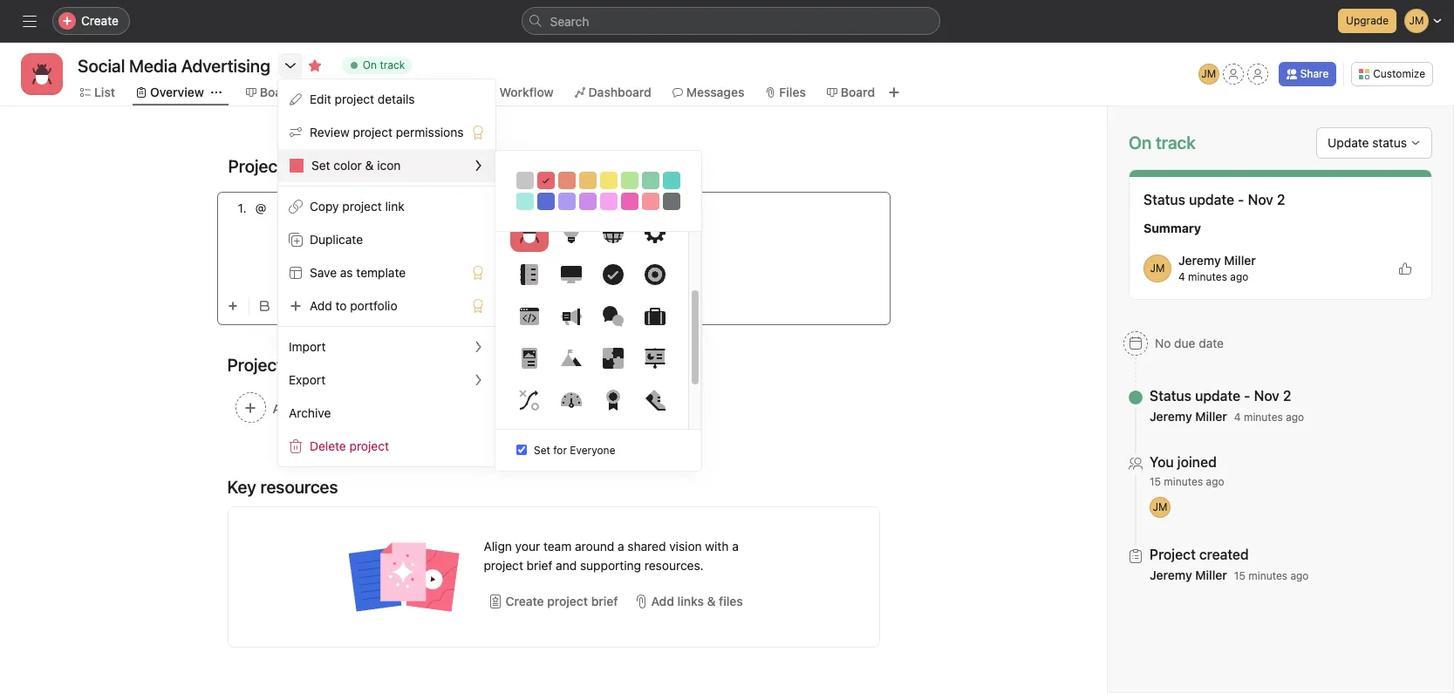 Task type: describe. For each thing, give the bounding box(es) containing it.
strikethrough image
[[343, 301, 354, 311]]

your
[[515, 539, 540, 554]]

icon
[[377, 158, 401, 173]]

4 inside 'jeremy miller 4 minutes ago'
[[1179, 270, 1185, 284]]

expand sidebar image
[[23, 14, 37, 28]]

set color & icon
[[311, 158, 401, 173]]

export
[[289, 373, 326, 387]]

status update - nov 2 jeremy miller 4 minutes ago
[[1150, 388, 1305, 424]]

delete
[[310, 439, 346, 454]]

set for set for everyone
[[534, 444, 550, 458]]

jeremy miller 4 minutes ago
[[1179, 253, 1256, 284]]

timeline link
[[315, 83, 378, 102]]

speed dial image
[[561, 390, 582, 411]]

status for status update - nov 2
[[1144, 192, 1186, 208]]

to
[[336, 298, 347, 313]]

ago inside 'jeremy miller 4 minutes ago'
[[1230, 270, 1249, 284]]

messages link
[[672, 83, 745, 102]]

ago inside the project created jeremy miller 15 minutes ago
[[1291, 570, 1309, 583]]

add to portfolio
[[310, 298, 398, 313]]

dashboard link
[[575, 83, 652, 102]]

miller inside status update - nov 2 jeremy miller 4 minutes ago
[[1196, 409, 1227, 424]]

project roles
[[227, 355, 325, 375]]

4 inside status update - nov 2 jeremy miller 4 minutes ago
[[1234, 411, 1241, 424]]

create for create
[[81, 13, 119, 28]]

nov
[[1254, 388, 1280, 404]]

computer image
[[561, 264, 582, 285]]

board for 2nd "board" 'link' from the left
[[841, 85, 875, 99]]

bug image
[[31, 64, 52, 85]]

create project brief
[[506, 594, 618, 609]]

delete project
[[310, 439, 389, 454]]

jeremy inside 'jeremy miller 4 minutes ago'
[[1179, 253, 1221, 268]]

create button
[[52, 7, 130, 35]]

share
[[1301, 67, 1329, 80]]

jm button
[[1198, 64, 1219, 85]]

edit project details
[[310, 92, 415, 106]]

links
[[678, 594, 704, 609]]

template
[[356, 265, 406, 280]]

project created jeremy miller 15 minutes ago
[[1150, 547, 1309, 583]]

share button
[[1279, 62, 1337, 86]]

on
[[363, 58, 377, 72]]

jeremy inside status update - nov 2 jeremy miller 4 minutes ago
[[1150, 409, 1192, 424]]

ago inside you joined 15 minutes ago
[[1206, 475, 1225, 489]]

html image
[[519, 306, 540, 327]]

light bulb image
[[561, 222, 582, 243]]

board for 1st "board" 'link' from the left
[[260, 85, 294, 99]]

update status button
[[1317, 127, 1433, 159]]

set for set color & icon
[[311, 158, 330, 173]]

status
[[1373, 135, 1407, 150]]

list
[[94, 85, 115, 99]]

update
[[1328, 135, 1369, 150]]

notebook image
[[519, 264, 540, 285]]

miller inside the project created jeremy miller 15 minutes ago
[[1196, 568, 1227, 583]]

15 inside the project created jeremy miller 15 minutes ago
[[1234, 570, 1246, 583]]

@
[[255, 201, 266, 215]]

copy
[[310, 199, 339, 214]]

details
[[378, 92, 415, 106]]

briefcase image
[[644, 306, 665, 327]]

color
[[334, 158, 362, 173]]

2 board link from the left
[[827, 83, 875, 102]]

minutes inside status update - nov 2 jeremy miller 4 minutes ago
[[1244, 411, 1283, 424]]

on track
[[363, 58, 405, 72]]

- for nov 2
[[1238, 192, 1245, 208]]

project for review
[[353, 125, 393, 140]]

brief inside button
[[591, 594, 618, 609]]

minutes inside the project created jeremy miller 15 minutes ago
[[1249, 570, 1288, 583]]

align your team around a shared vision with a project brief and supporting resources.
[[484, 539, 739, 573]]

customize
[[1373, 67, 1426, 80]]

no
[[1155, 336, 1171, 351]]

link image
[[511, 301, 521, 311]]

files
[[779, 85, 806, 99]]

1 a from the left
[[618, 539, 624, 554]]

key resources
[[227, 477, 338, 497]]

link
[[385, 199, 405, 214]]

with
[[705, 539, 729, 554]]

add tab image
[[887, 86, 901, 99]]

- for nov
[[1244, 388, 1251, 404]]

create for create project brief
[[506, 594, 544, 609]]

project for delete
[[349, 439, 389, 454]]

0 likes. click to like this task image
[[1399, 262, 1413, 276]]

project for copy
[[342, 199, 382, 214]]

on track button
[[334, 53, 420, 78]]

due
[[1174, 336, 1196, 351]]

at mention image
[[569, 299, 583, 313]]

copy project link
[[310, 199, 405, 214]]

vision
[[669, 539, 702, 554]]

archive
[[289, 406, 331, 421]]

& for links
[[707, 594, 716, 609]]

status update - nov 2
[[1144, 192, 1286, 208]]

shoe image
[[644, 390, 665, 411]]

add member button
[[227, 385, 385, 434]]

customize button
[[1352, 62, 1433, 86]]

Project description title text field
[[217, 148, 380, 185]]

latest status update element
[[1129, 169, 1433, 300]]

you
[[1150, 455, 1174, 470]]

create project brief button
[[484, 586, 623, 618]]

as
[[340, 265, 353, 280]]

you joined 15 minutes ago
[[1150, 455, 1225, 489]]

everyone
[[570, 444, 616, 458]]

no due date
[[1155, 336, 1224, 351]]

show options image
[[283, 58, 297, 72]]

duplicate
[[310, 232, 363, 247]]

italics image
[[287, 301, 298, 311]]



Task type: vqa. For each thing, say whether or not it's contained in the screenshot.
Share button
yes



Task type: locate. For each thing, give the bounding box(es) containing it.
add links & files button
[[629, 586, 748, 618]]

0 vertical spatial jeremy
[[1179, 253, 1221, 268]]

1 vertical spatial set
[[534, 444, 550, 458]]

jm
[[1202, 67, 1216, 80], [1150, 262, 1165, 275], [1153, 501, 1168, 514]]

permissions
[[396, 125, 464, 140]]

None text field
[[73, 50, 275, 81]]

miller down project created
[[1196, 568, 1227, 583]]

- left nov 2
[[1238, 192, 1245, 208]]

& inside "popup button"
[[707, 594, 716, 609]]

for
[[553, 444, 567, 458]]

set for everyone
[[534, 444, 616, 458]]

&
[[365, 158, 374, 173], [707, 594, 716, 609]]

board left add tab image
[[841, 85, 875, 99]]

target image
[[644, 264, 665, 285]]

0 vertical spatial add
[[310, 298, 332, 313]]

joined
[[1178, 455, 1217, 470]]

0 horizontal spatial a
[[618, 539, 624, 554]]

status down no due date 'dropdown button'
[[1150, 388, 1192, 404]]

globe image
[[602, 222, 623, 243]]

1 horizontal spatial set
[[534, 444, 550, 458]]

0 horizontal spatial board
[[260, 85, 294, 99]]

board link left add tab image
[[827, 83, 875, 102]]

project down "edit project details"
[[353, 125, 393, 140]]

jeremy
[[1179, 253, 1221, 268], [1150, 409, 1192, 424], [1150, 568, 1192, 583]]

set left the for
[[534, 444, 550, 458]]

brief inside align your team around a shared vision with a project brief and supporting resources.
[[527, 558, 553, 573]]

add for add to portfolio
[[310, 298, 332, 313]]

1 horizontal spatial &
[[707, 594, 716, 609]]

1 board link from the left
[[246, 83, 294, 102]]

tab actions image
[[211, 87, 221, 98]]

remove from starred image
[[308, 58, 322, 72]]

add
[[310, 298, 332, 313], [651, 594, 674, 609]]

project inside create project brief button
[[547, 594, 588, 609]]

& for color
[[365, 158, 374, 173]]

calendar
[[413, 85, 465, 99]]

project down align
[[484, 558, 523, 573]]

underline image
[[315, 301, 326, 311]]

toolbar
[[220, 286, 890, 318]]

ago
[[1230, 270, 1249, 284], [1286, 411, 1305, 424], [1206, 475, 1225, 489], [1291, 570, 1309, 583]]

summary
[[1144, 221, 1202, 236]]

status update - nov 2 button
[[1150, 387, 1305, 405]]

update
[[1189, 192, 1235, 208], [1195, 388, 1241, 404]]

1 vertical spatial jeremy
[[1150, 409, 1192, 424]]

2 a from the left
[[732, 539, 739, 554]]

1 vertical spatial &
[[707, 594, 716, 609]]

ribbon image
[[602, 390, 623, 411]]

project
[[335, 92, 374, 106], [353, 125, 393, 140], [342, 199, 382, 214], [349, 439, 389, 454], [484, 558, 523, 573], [547, 594, 588, 609]]

0 horizontal spatial set
[[311, 158, 330, 173]]

2 vertical spatial jeremy
[[1150, 568, 1192, 583]]

1 board from the left
[[260, 85, 294, 99]]

jeremy miller link down status update - nov 2 button
[[1150, 409, 1227, 424]]

1 vertical spatial jm
[[1150, 262, 1165, 275]]

page layout image
[[519, 348, 540, 369]]

a up the supporting
[[618, 539, 624, 554]]

dashboard
[[589, 85, 652, 99]]

track
[[380, 58, 405, 72]]

1 vertical spatial add
[[651, 594, 674, 609]]

minutes inside you joined 15 minutes ago
[[1164, 475, 1203, 489]]

insert an object image
[[227, 301, 238, 311]]

date
[[1199, 336, 1224, 351]]

1 horizontal spatial a
[[732, 539, 739, 554]]

a
[[618, 539, 624, 554], [732, 539, 739, 554]]

update inside latest status update element
[[1189, 192, 1235, 208]]

0 horizontal spatial 4
[[1179, 270, 1185, 284]]

check image
[[602, 264, 623, 285]]

15 down the you
[[1150, 475, 1161, 489]]

& inside menu item
[[365, 158, 374, 173]]

jeremy miller link for status
[[1150, 409, 1227, 424]]

4 down the "summary"
[[1179, 270, 1185, 284]]

create inside popup button
[[81, 13, 119, 28]]

messages
[[686, 85, 745, 99]]

files link
[[766, 83, 806, 102]]

resources.
[[645, 558, 704, 573]]

0 vertical spatial brief
[[527, 558, 553, 573]]

1 horizontal spatial 4
[[1234, 411, 1241, 424]]

project right edit
[[335, 92, 374, 106]]

add inside "popup button"
[[651, 594, 674, 609]]

update status
[[1328, 135, 1407, 150]]

workflow
[[499, 85, 554, 99]]

minutes down nov
[[1244, 411, 1283, 424]]

project for edit
[[335, 92, 374, 106]]

review
[[310, 125, 350, 140]]

create
[[81, 13, 119, 28], [506, 594, 544, 609]]

around
[[575, 539, 614, 554]]

0 horizontal spatial 15
[[1150, 475, 1161, 489]]

0 vertical spatial 4
[[1179, 270, 1185, 284]]

chat bubbles image
[[602, 306, 623, 327]]

minutes down the "summary"
[[1188, 270, 1227, 284]]

jeremy miller link for project created
[[1150, 568, 1227, 583]]

project created
[[1150, 547, 1249, 563]]

minutes down project created
[[1249, 570, 1288, 583]]

set color & icon menu item
[[278, 149, 495, 182]]

jm inside latest status update element
[[1150, 262, 1165, 275]]

update left nov
[[1195, 388, 1241, 404]]

increase list indent image
[[483, 301, 493, 311]]

supporting
[[580, 558, 641, 573]]

you joined button
[[1150, 454, 1225, 471]]

1 horizontal spatial 15
[[1234, 570, 1246, 583]]

list link
[[80, 83, 115, 102]]

- inside latest status update element
[[1238, 192, 1245, 208]]

no due date button
[[1116, 328, 1232, 359]]

add left links
[[651, 594, 674, 609]]

gear image
[[644, 222, 665, 243]]

create down your
[[506, 594, 544, 609]]

overview
[[150, 85, 204, 99]]

status
[[1144, 192, 1186, 208], [1150, 388, 1192, 404]]

jeremy miller link down project created
[[1150, 568, 1227, 583]]

nov 2
[[1248, 192, 1286, 208]]

code image
[[371, 301, 382, 311]]

jeremy down project created
[[1150, 568, 1192, 583]]

status up the "summary"
[[1144, 192, 1186, 208]]

0 vertical spatial &
[[365, 158, 374, 173]]

0 vertical spatial jeremy miller link
[[1179, 253, 1256, 268]]

- left nov
[[1244, 388, 1251, 404]]

& left the icon
[[365, 158, 374, 173]]

calendar link
[[399, 83, 465, 102]]

1 vertical spatial update
[[1195, 388, 1241, 404]]

overview link
[[136, 83, 204, 102]]

1 horizontal spatial brief
[[591, 594, 618, 609]]

brief down the supporting
[[591, 594, 618, 609]]

2 vertical spatial jeremy miller link
[[1150, 568, 1227, 583]]

1 horizontal spatial create
[[506, 594, 544, 609]]

status for status update - nov 2 jeremy miller 4 minutes ago
[[1150, 388, 1192, 404]]

save as template
[[310, 265, 406, 280]]

puzzle image
[[602, 348, 623, 369]]

upgrade
[[1346, 14, 1389, 27]]

bold image
[[260, 301, 270, 311]]

shared
[[628, 539, 666, 554]]

0 vertical spatial set
[[311, 158, 330, 173]]

jeremy miller link inside latest status update element
[[1179, 253, 1256, 268]]

create inside button
[[506, 594, 544, 609]]

0 vertical spatial update
[[1189, 192, 1235, 208]]

brief down your
[[527, 558, 553, 573]]

update up the "summary"
[[1189, 192, 1235, 208]]

0 vertical spatial create
[[81, 13, 119, 28]]

add for add links & files
[[651, 594, 674, 609]]

0 horizontal spatial create
[[81, 13, 119, 28]]

update for nov 2
[[1189, 192, 1235, 208]]

2 vertical spatial miller
[[1196, 568, 1227, 583]]

Set for Everyone checkbox
[[517, 445, 527, 456]]

update for nov
[[1195, 388, 1241, 404]]

1 vertical spatial status
[[1150, 388, 1192, 404]]

0 horizontal spatial &
[[365, 158, 374, 173]]

status inside status update - nov 2 jeremy miller 4 minutes ago
[[1150, 388, 1192, 404]]

jeremy down the "summary"
[[1179, 253, 1221, 268]]

0 vertical spatial miller
[[1224, 253, 1256, 268]]

0 vertical spatial -
[[1238, 192, 1245, 208]]

1 horizontal spatial add
[[651, 594, 674, 609]]

bug image
[[519, 222, 540, 243]]

1 vertical spatial brief
[[591, 594, 618, 609]]

timeline
[[329, 85, 378, 99]]

1 vertical spatial create
[[506, 594, 544, 609]]

minutes down you joined button
[[1164, 475, 1203, 489]]

add member
[[273, 401, 347, 416]]

add left to
[[310, 298, 332, 313]]

presentation image
[[644, 348, 665, 369]]

files
[[719, 594, 743, 609]]

1 vertical spatial miller
[[1196, 409, 1227, 424]]

- inside status update - nov 2 jeremy miller 4 minutes ago
[[1244, 388, 1251, 404]]

portfolio
[[350, 298, 398, 313]]

and
[[556, 558, 577, 573]]

on track
[[1129, 133, 1196, 153]]

project left link
[[342, 199, 382, 214]]

review project permissions
[[310, 125, 464, 140]]

jm inside button
[[1202, 67, 1216, 80]]

jeremy miller link
[[1179, 253, 1256, 268], [1150, 409, 1227, 424], [1150, 568, 1227, 583]]

a right with
[[732, 539, 739, 554]]

Search tasks, projects, and more text field
[[521, 7, 940, 35]]

4 down status update - nov 2 button
[[1234, 411, 1241, 424]]

-
[[1238, 192, 1245, 208], [1244, 388, 1251, 404]]

save
[[310, 265, 337, 280]]

update inside status update - nov 2 jeremy miller 4 minutes ago
[[1195, 388, 1241, 404]]

2 board from the left
[[841, 85, 875, 99]]

upgrade button
[[1338, 9, 1397, 33]]

project right delete
[[349, 439, 389, 454]]

1 vertical spatial jeremy miller link
[[1150, 409, 1227, 424]]

project down and
[[547, 594, 588, 609]]

line and symbols image
[[519, 390, 540, 411]]

0 horizontal spatial add
[[310, 298, 332, 313]]

jeremy up the you
[[1150, 409, 1192, 424]]

align
[[484, 539, 512, 554]]

minutes inside 'jeremy miller 4 minutes ago'
[[1188, 270, 1227, 284]]

create right the expand sidebar icon
[[81, 13, 119, 28]]

15 down project created
[[1234, 570, 1246, 583]]

1 vertical spatial 15
[[1234, 570, 1246, 583]]

1 vertical spatial -
[[1244, 388, 1251, 404]]

megaphone image
[[561, 306, 582, 327]]

miller inside 'jeremy miller 4 minutes ago'
[[1224, 253, 1256, 268]]

jeremy inside the project created jeremy miller 15 minutes ago
[[1150, 568, 1192, 583]]

15 inside you joined 15 minutes ago
[[1150, 475, 1161, 489]]

team
[[544, 539, 572, 554]]

minutes
[[1188, 270, 1227, 284], [1244, 411, 1283, 424], [1164, 475, 1203, 489], [1249, 570, 1288, 583]]

miller down status update - nov 2 button
[[1196, 409, 1227, 424]]

set inside set color & icon menu item
[[311, 158, 330, 173]]

& left files
[[707, 594, 716, 609]]

board link down show options image
[[246, 83, 294, 102]]

brief
[[527, 558, 553, 573], [591, 594, 618, 609]]

4
[[1179, 270, 1185, 284], [1234, 411, 1241, 424]]

set left color
[[311, 158, 330, 173]]

board link
[[246, 83, 294, 102], [827, 83, 875, 102]]

edit
[[310, 92, 331, 106]]

2
[[1283, 388, 1292, 404]]

1 horizontal spatial board
[[841, 85, 875, 99]]

0 vertical spatial jm
[[1202, 67, 1216, 80]]

import
[[289, 339, 326, 354]]

1 vertical spatial 4
[[1234, 411, 1241, 424]]

jeremy miller link down the "summary"
[[1179, 253, 1256, 268]]

0 horizontal spatial brief
[[527, 558, 553, 573]]

2 vertical spatial jm
[[1153, 501, 1168, 514]]

project inside align your team around a shared vision with a project brief and supporting resources.
[[484, 558, 523, 573]]

1 horizontal spatial board link
[[827, 83, 875, 102]]

miller down status update - nov 2
[[1224, 253, 1256, 268]]

add links & files
[[651, 594, 743, 609]]

0 horizontal spatial board link
[[246, 83, 294, 102]]

0 vertical spatial 15
[[1150, 475, 1161, 489]]

ago inside status update - nov 2 jeremy miller 4 minutes ago
[[1286, 411, 1305, 424]]

board down show options image
[[260, 85, 294, 99]]

mountain flag image
[[561, 348, 582, 369]]

workflow link
[[485, 83, 554, 102]]

project for create
[[547, 594, 588, 609]]

0 vertical spatial status
[[1144, 192, 1186, 208]]

miller
[[1224, 253, 1256, 268], [1196, 409, 1227, 424], [1196, 568, 1227, 583]]



